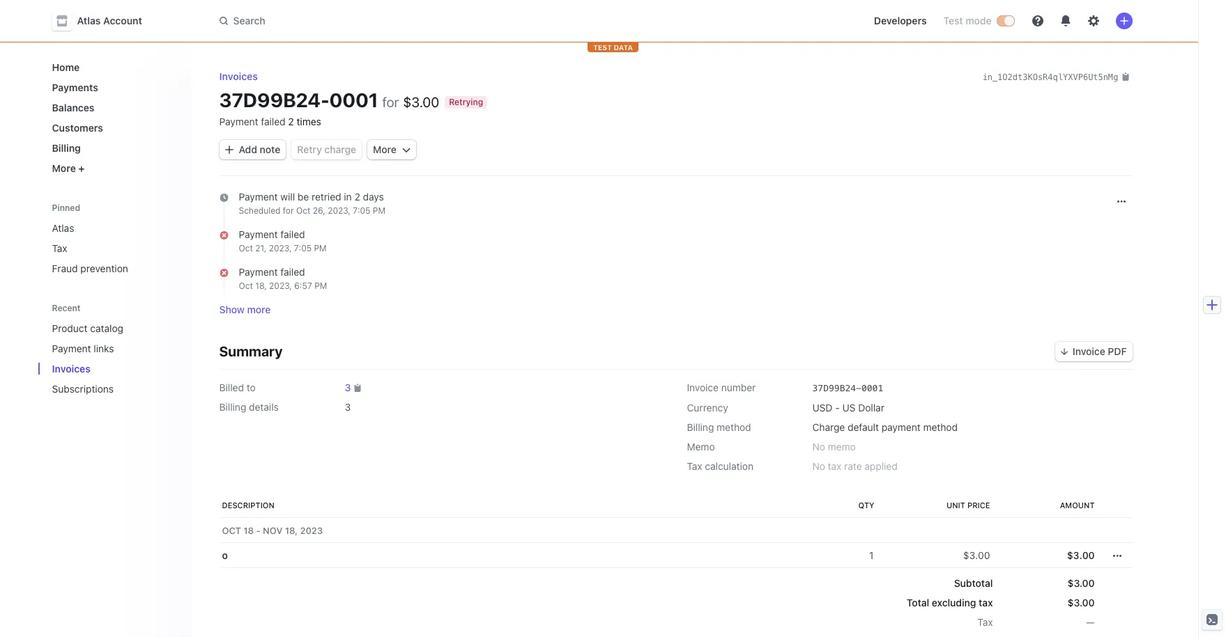 Task type: describe. For each thing, give the bounding box(es) containing it.
nov
[[263, 526, 283, 537]]

fraud prevention
[[52, 263, 128, 275]]

1 horizontal spatial -
[[835, 403, 840, 414]]

1 horizontal spatial invoices
[[219, 70, 258, 82]]

18, inside payment failed oct 18, 2023, 6:57 pm
[[255, 281, 267, 291]]

description
[[222, 502, 275, 511]]

billing link
[[46, 137, 180, 160]]

1 vertical spatial svg image
[[1117, 198, 1126, 206]]

6:57
[[294, 281, 312, 291]]

billing for billing method
[[687, 422, 714, 434]]

1 vertical spatial tax
[[979, 598, 993, 610]]

memo
[[687, 442, 715, 453]]

unit price
[[947, 502, 990, 511]]

calculation
[[705, 461, 754, 473]]

default
[[848, 422, 879, 434]]

tax calculation
[[687, 461, 754, 473]]

payments link
[[46, 76, 180, 99]]

retrying
[[449, 97, 483, 107]]

days
[[363, 191, 384, 203]]

price
[[968, 502, 990, 511]]

usd
[[813, 403, 833, 414]]

1 method from the left
[[717, 422, 751, 434]]

more for more +
[[52, 162, 76, 174]]

amount
[[1060, 502, 1095, 511]]

be
[[298, 191, 309, 203]]

37d99b24- for 37d99b24-0001 for
[[219, 89, 330, 112]]

catalog
[[90, 323, 123, 335]]

fraud prevention link
[[46, 257, 180, 280]]

customers link
[[46, 116, 180, 139]]

payment for payment failed oct 21, 2023, 7:05 pm
[[239, 229, 278, 241]]

payment for payment failed oct 18, 2023, 6:57 pm
[[239, 266, 278, 278]]

balances link
[[46, 96, 180, 119]]

2 method from the left
[[923, 422, 958, 434]]

total
[[907, 598, 930, 610]]

excluding
[[932, 598, 976, 610]]

product
[[52, 323, 88, 335]]

recent navigation links element
[[38, 297, 191, 401]]

oct 18 - nov 18, 2023
[[222, 526, 323, 537]]

times
[[297, 116, 321, 128]]

invoice pdf button
[[1056, 342, 1133, 362]]

payment for payment will be retried in 2 days scheduled for oct 26, 2023, 7:05 pm
[[239, 191, 278, 203]]

2023, inside payment will be retried in 2 days scheduled for oct 26, 2023, 7:05 pm
[[328, 206, 351, 216]]

data
[[614, 43, 633, 52]]

failed for 18,
[[281, 266, 305, 278]]

in
[[344, 191, 352, 203]]

svg image inside add note button
[[225, 146, 233, 154]]

tax for tax link
[[52, 243, 67, 254]]

1 vertical spatial invoices link
[[46, 358, 161, 381]]

add
[[239, 144, 257, 155]]

help image
[[1032, 15, 1043, 26]]

for inside 37d99b24-0001 for
[[382, 94, 399, 110]]

atlas link
[[46, 217, 180, 240]]

failed for 21,
[[281, 229, 305, 241]]

1
[[869, 550, 875, 562]]

1 horizontal spatial invoices link
[[219, 70, 258, 82]]

usd - us dollar
[[813, 403, 885, 414]]

subtotal
[[954, 578, 993, 590]]

recent
[[52, 303, 81, 314]]

+
[[78, 162, 85, 174]]

2023
[[300, 526, 323, 537]]

pm inside payment will be retried in 2 days scheduled for oct 26, 2023, 7:05 pm
[[373, 206, 386, 216]]

search
[[233, 15, 265, 26]]

charge default payment method
[[813, 422, 958, 434]]

number
[[721, 382, 756, 394]]

Search search field
[[211, 8, 604, 34]]

no for no memo
[[813, 442, 825, 453]]

2 3 from the top
[[345, 402, 351, 414]]

fraud
[[52, 263, 78, 275]]

0 vertical spatial 2
[[288, 116, 294, 128]]

in_1o2dt3kosr4qlyxvp6ut5nmg button
[[983, 70, 1130, 84]]

invoice number
[[687, 382, 756, 394]]

18
[[244, 526, 254, 537]]

total excluding tax
[[907, 598, 993, 610]]

will
[[281, 191, 295, 203]]

payment failed oct 18, 2023, 6:57 pm
[[239, 266, 327, 291]]

product catalog link
[[46, 317, 161, 340]]

0 horizontal spatial tax
[[828, 461, 842, 473]]

oct inside payment will be retried in 2 days scheduled for oct 26, 2023, 7:05 pm
[[296, 206, 311, 216]]

pinned
[[52, 203, 80, 213]]

2 vertical spatial svg image
[[1113, 553, 1122, 561]]

billed
[[219, 382, 244, 394]]

unit
[[947, 502, 966, 511]]

subscriptions link
[[46, 378, 161, 401]]

summary
[[219, 344, 283, 360]]

tax link
[[46, 237, 180, 260]]

test
[[593, 43, 612, 52]]

show more button
[[219, 303, 271, 317]]

2 inside payment will be retried in 2 days scheduled for oct 26, 2023, 7:05 pm
[[355, 191, 360, 203]]

payments
[[52, 82, 98, 93]]

retry charge button
[[292, 140, 362, 160]]

for inside payment will be retried in 2 days scheduled for oct 26, 2023, 7:05 pm
[[283, 206, 294, 216]]

invoice pdf
[[1073, 346, 1127, 358]]

notifications image
[[1060, 15, 1071, 26]]

home
[[52, 61, 80, 73]]

applied
[[865, 461, 898, 473]]

invoice for invoice pdf
[[1073, 346, 1106, 358]]

pdf
[[1108, 346, 1127, 358]]

add note button
[[219, 140, 286, 160]]

payment failed oct 21, 2023, 7:05 pm
[[239, 229, 327, 254]]

charge
[[813, 422, 845, 434]]

memo
[[828, 442, 856, 453]]

details
[[249, 402, 279, 414]]

settings image
[[1088, 15, 1099, 26]]

invoice for invoice number
[[687, 382, 719, 394]]

rate
[[844, 461, 862, 473]]

payment links link
[[46, 337, 161, 360]]

payment for payment links
[[52, 343, 91, 355]]

oct left 18
[[222, 526, 241, 537]]

2023, for payment failed oct 21, 2023, 7:05 pm
[[269, 243, 292, 254]]

invoices inside recent element
[[52, 363, 91, 375]]

3 link
[[345, 382, 351, 396]]

26,
[[313, 206, 325, 216]]

oct inside payment failed oct 21, 2023, 7:05 pm
[[239, 243, 253, 254]]

home link
[[46, 56, 180, 79]]



Task type: vqa. For each thing, say whether or not it's contained in the screenshot.
'2023,' to the top
yes



Task type: locate. For each thing, give the bounding box(es) containing it.
billing details
[[219, 402, 279, 414]]

1 horizontal spatial method
[[923, 422, 958, 434]]

2 horizontal spatial tax
[[978, 617, 993, 629]]

0 horizontal spatial for
[[283, 206, 294, 216]]

more for more
[[373, 144, 397, 155]]

1 horizontal spatial for
[[382, 94, 399, 110]]

billing inside core navigation links element
[[52, 142, 81, 154]]

payment down 21, at left top
[[239, 266, 278, 278]]

test
[[944, 15, 963, 26]]

0 horizontal spatial 37d99b24-
[[219, 89, 330, 112]]

37d99b24-0001 for
[[219, 89, 399, 112]]

invoice
[[1073, 346, 1106, 358], [687, 382, 719, 394]]

tax down total excluding tax
[[978, 617, 993, 629]]

retried
[[312, 191, 341, 203]]

pm for payment failed oct 21, 2023, 7:05 pm
[[314, 243, 327, 254]]

0001 up dollar
[[862, 384, 884, 394]]

in_1o2dt3kosr4qlyxvp6ut5nmg
[[983, 73, 1119, 82]]

1 vertical spatial more
[[52, 162, 76, 174]]

billing
[[52, 142, 81, 154], [219, 402, 246, 414], [687, 422, 714, 434]]

18, right the nov on the left of the page
[[285, 526, 298, 537]]

0 vertical spatial pm
[[373, 206, 386, 216]]

account
[[103, 15, 142, 26]]

0 vertical spatial 18,
[[255, 281, 267, 291]]

payment inside payment will be retried in 2 days scheduled for oct 26, 2023, 7:05 pm
[[239, 191, 278, 203]]

no
[[813, 442, 825, 453], [813, 461, 825, 473]]

pm down days
[[373, 206, 386, 216]]

2023, inside payment failed oct 18, 2023, 6:57 pm
[[269, 281, 292, 291]]

for
[[382, 94, 399, 110], [283, 206, 294, 216]]

invoice left pdf
[[1073, 346, 1106, 358]]

atlas inside pinned element
[[52, 222, 74, 234]]

invoice up currency
[[687, 382, 719, 394]]

payment up scheduled
[[239, 191, 278, 203]]

more left svg image
[[373, 144, 397, 155]]

1 3 from the top
[[345, 382, 351, 394]]

0 horizontal spatial 2
[[288, 116, 294, 128]]

2 vertical spatial billing
[[687, 422, 714, 434]]

atlas for atlas account
[[77, 15, 101, 26]]

21,
[[255, 243, 267, 254]]

2 vertical spatial pm
[[315, 281, 327, 291]]

payment for payment failed 2 times
[[219, 116, 258, 128]]

show more
[[219, 304, 271, 316]]

0 vertical spatial failed
[[261, 116, 286, 128]]

developers
[[874, 15, 927, 26]]

0 vertical spatial invoice
[[1073, 346, 1106, 358]]

2 vertical spatial tax
[[978, 617, 993, 629]]

tax
[[828, 461, 842, 473], [979, 598, 993, 610]]

0 vertical spatial 0001
[[330, 89, 378, 112]]

37d99b24- for 37d99b24-0001
[[813, 384, 862, 394]]

2023, for payment failed oct 18, 2023, 6:57 pm
[[269, 281, 292, 291]]

0 vertical spatial tax
[[52, 243, 67, 254]]

us
[[843, 403, 856, 414]]

0 vertical spatial billing
[[52, 142, 81, 154]]

qty
[[859, 502, 875, 511]]

show
[[219, 304, 245, 316]]

1 vertical spatial -
[[256, 526, 261, 537]]

0 vertical spatial -
[[835, 403, 840, 414]]

Search text field
[[211, 8, 604, 34]]

failed down payment will be retried in 2 days scheduled for oct 26, 2023, 7:05 pm
[[281, 229, 305, 241]]

tax up the fraud
[[52, 243, 67, 254]]

method right payment
[[923, 422, 958, 434]]

oct
[[296, 206, 311, 216], [239, 243, 253, 254], [239, 281, 253, 291], [222, 526, 241, 537]]

to
[[247, 382, 256, 394]]

for up more popup button
[[382, 94, 399, 110]]

invoices up subscriptions at bottom
[[52, 363, 91, 375]]

37d99b24- up the 'usd - us dollar'
[[813, 384, 862, 394]]

1 horizontal spatial 0001
[[862, 384, 884, 394]]

0 horizontal spatial invoices link
[[46, 358, 161, 381]]

no memo
[[813, 442, 856, 453]]

test data
[[593, 43, 633, 52]]

payment failed 2 times
[[219, 116, 321, 128]]

0 horizontal spatial more
[[52, 162, 76, 174]]

37d99b24-
[[219, 89, 330, 112], [813, 384, 862, 394]]

0 vertical spatial more
[[373, 144, 397, 155]]

more
[[247, 304, 271, 316]]

billing up more +
[[52, 142, 81, 154]]

failed up the note
[[261, 116, 286, 128]]

more button
[[368, 140, 416, 160]]

0 horizontal spatial invoice
[[687, 382, 719, 394]]

pinned element
[[46, 217, 180, 280]]

billed to
[[219, 382, 256, 394]]

recent element
[[38, 317, 191, 401]]

37d99b24- up payment failed 2 times
[[219, 89, 330, 112]]

invoices
[[219, 70, 258, 82], [52, 363, 91, 375]]

payment links
[[52, 343, 114, 355]]

1 horizontal spatial tax
[[979, 598, 993, 610]]

pm inside payment failed oct 21, 2023, 7:05 pm
[[314, 243, 327, 254]]

—
[[1087, 617, 1095, 629]]

test mode
[[944, 15, 992, 26]]

billing method
[[687, 422, 751, 434]]

0 vertical spatial no
[[813, 442, 825, 453]]

failed
[[261, 116, 286, 128], [281, 229, 305, 241], [281, 266, 305, 278]]

0 horizontal spatial invoices
[[52, 363, 91, 375]]

invoice inside button
[[1073, 346, 1106, 358]]

1 vertical spatial billing
[[219, 402, 246, 414]]

37d99b24-0001
[[813, 384, 884, 394]]

atlas
[[77, 15, 101, 26], [52, 222, 74, 234]]

charge
[[324, 144, 356, 155]]

pinned navigation links element
[[46, 197, 183, 280]]

0 horizontal spatial 0001
[[330, 89, 378, 112]]

1 vertical spatial invoice
[[687, 382, 719, 394]]

pm inside payment failed oct 18, 2023, 6:57 pm
[[315, 281, 327, 291]]

1 vertical spatial atlas
[[52, 222, 74, 234]]

billing for billing
[[52, 142, 81, 154]]

atlas account
[[77, 15, 142, 26]]

retry charge
[[297, 144, 356, 155]]

0 vertical spatial 3
[[345, 382, 351, 394]]

1 horizontal spatial 37d99b24-
[[813, 384, 862, 394]]

payment
[[882, 422, 921, 434]]

1 vertical spatial 3
[[345, 402, 351, 414]]

- left "us"
[[835, 403, 840, 414]]

1 horizontal spatial 2
[[355, 191, 360, 203]]

0 vertical spatial 7:05
[[353, 206, 371, 216]]

svg image
[[225, 146, 233, 154], [1117, 198, 1126, 206], [1113, 553, 1122, 561]]

7:05 down days
[[353, 206, 371, 216]]

7:05 inside payment will be retried in 2 days scheduled for oct 26, 2023, 7:05 pm
[[353, 206, 371, 216]]

more inside popup button
[[373, 144, 397, 155]]

billing for billing details
[[219, 402, 246, 414]]

- right 18
[[256, 526, 261, 537]]

payment up add
[[219, 116, 258, 128]]

payment inside recent element
[[52, 343, 91, 355]]

retry
[[297, 144, 322, 155]]

1 vertical spatial failed
[[281, 229, 305, 241]]

2
[[288, 116, 294, 128], [355, 191, 360, 203]]

1 horizontal spatial 18,
[[285, 526, 298, 537]]

0 vertical spatial invoices
[[219, 70, 258, 82]]

invoices link down "links"
[[46, 358, 161, 381]]

1 vertical spatial 7:05
[[294, 243, 312, 254]]

failed inside payment failed oct 21, 2023, 7:05 pm
[[281, 229, 305, 241]]

1 vertical spatial 2023,
[[269, 243, 292, 254]]

no down the charge
[[813, 442, 825, 453]]

1 vertical spatial tax
[[687, 461, 703, 473]]

0 vertical spatial for
[[382, 94, 399, 110]]

0 vertical spatial 37d99b24-
[[219, 89, 330, 112]]

payment down product
[[52, 343, 91, 355]]

core navigation links element
[[46, 56, 180, 180]]

2 vertical spatial failed
[[281, 266, 305, 278]]

1 horizontal spatial atlas
[[77, 15, 101, 26]]

2023, down "in"
[[328, 206, 351, 216]]

oct up "show more"
[[239, 281, 253, 291]]

payment will be retried in 2 days scheduled for oct 26, 2023, 7:05 pm
[[239, 191, 386, 216]]

links
[[94, 343, 114, 355]]

atlas down pinned in the top left of the page
[[52, 222, 74, 234]]

0 vertical spatial atlas
[[77, 15, 101, 26]]

atlas account button
[[52, 11, 156, 31]]

method down currency
[[717, 422, 751, 434]]

product catalog
[[52, 323, 123, 335]]

7:05 up payment failed oct 18, 2023, 6:57 pm
[[294, 243, 312, 254]]

tax down memo
[[687, 461, 703, 473]]

balances
[[52, 102, 94, 114]]

0 horizontal spatial -
[[256, 526, 261, 537]]

0 horizontal spatial tax
[[52, 243, 67, 254]]

0001
[[330, 89, 378, 112], [862, 384, 884, 394]]

oct left 21, at left top
[[239, 243, 253, 254]]

0 vertical spatial tax
[[828, 461, 842, 473]]

2 no from the top
[[813, 461, 825, 473]]

2 right "in"
[[355, 191, 360, 203]]

no down no memo
[[813, 461, 825, 473]]

0 horizontal spatial atlas
[[52, 222, 74, 234]]

pm down 26, on the left
[[314, 243, 327, 254]]

2 horizontal spatial billing
[[687, 422, 714, 434]]

failed up 6:57
[[281, 266, 305, 278]]

0 horizontal spatial method
[[717, 422, 751, 434]]

1 vertical spatial invoices
[[52, 363, 91, 375]]

7:05
[[353, 206, 371, 216], [294, 243, 312, 254]]

for down will
[[283, 206, 294, 216]]

oct down be
[[296, 206, 311, 216]]

atlas left account
[[77, 15, 101, 26]]

atlas for atlas
[[52, 222, 74, 234]]

pm right 6:57
[[315, 281, 327, 291]]

1 vertical spatial pm
[[314, 243, 327, 254]]

0 vertical spatial invoices link
[[219, 70, 258, 82]]

invoices up payment failed 2 times
[[219, 70, 258, 82]]

1 horizontal spatial 7:05
[[353, 206, 371, 216]]

2 left times
[[288, 116, 294, 128]]

1 horizontal spatial invoice
[[1073, 346, 1106, 358]]

oct inside payment failed oct 18, 2023, 6:57 pm
[[239, 281, 253, 291]]

0 horizontal spatial 7:05
[[294, 243, 312, 254]]

failed for times
[[261, 116, 286, 128]]

2023, right 21, at left top
[[269, 243, 292, 254]]

0 horizontal spatial billing
[[52, 142, 81, 154]]

0001 up charge
[[330, 89, 378, 112]]

1 vertical spatial no
[[813, 461, 825, 473]]

invoices link up payment failed 2 times
[[219, 70, 258, 82]]

billing down billed
[[219, 402, 246, 414]]

payment inside payment failed oct 18, 2023, 6:57 pm
[[239, 266, 278, 278]]

payment up 21, at left top
[[239, 229, 278, 241]]

1 horizontal spatial more
[[373, 144, 397, 155]]

o
[[222, 550, 228, 562]]

scheduled
[[239, 206, 281, 216]]

18,
[[255, 281, 267, 291], [285, 526, 298, 537]]

tax left rate
[[828, 461, 842, 473]]

1 horizontal spatial tax
[[687, 461, 703, 473]]

1 horizontal spatial billing
[[219, 402, 246, 414]]

0 horizontal spatial 18,
[[255, 281, 267, 291]]

1 vertical spatial 2
[[355, 191, 360, 203]]

more +
[[52, 162, 85, 174]]

1 vertical spatial 0001
[[862, 384, 884, 394]]

1 vertical spatial 18,
[[285, 526, 298, 537]]

0 vertical spatial 2023,
[[328, 206, 351, 216]]

0001 for 37d99b24-0001
[[862, 384, 884, 394]]

2023, inside payment failed oct 21, 2023, 7:05 pm
[[269, 243, 292, 254]]

18, up more
[[255, 281, 267, 291]]

billing up memo
[[687, 422, 714, 434]]

1 vertical spatial for
[[283, 206, 294, 216]]

1 no from the top
[[813, 442, 825, 453]]

1 vertical spatial 37d99b24-
[[813, 384, 862, 394]]

tax for tax calculation
[[687, 461, 703, 473]]

atlas inside button
[[77, 15, 101, 26]]

failed inside payment failed oct 18, 2023, 6:57 pm
[[281, 266, 305, 278]]

more left +
[[52, 162, 76, 174]]

$3.00
[[403, 94, 439, 110], [963, 550, 990, 562], [1067, 550, 1095, 562], [1068, 578, 1095, 590], [1068, 598, 1095, 610]]

prevention
[[80, 263, 128, 275]]

invoices link
[[219, 70, 258, 82], [46, 358, 161, 381]]

no for no tax rate applied
[[813, 461, 825, 473]]

svg image
[[402, 146, 411, 154]]

tax down "subtotal"
[[979, 598, 993, 610]]

0001 for 37d99b24-0001 for
[[330, 89, 378, 112]]

7:05 inside payment failed oct 21, 2023, 7:05 pm
[[294, 243, 312, 254]]

add note
[[239, 144, 280, 155]]

more inside core navigation links element
[[52, 162, 76, 174]]

tax inside pinned element
[[52, 243, 67, 254]]

no tax rate applied
[[813, 461, 898, 473]]

2 vertical spatial 2023,
[[269, 281, 292, 291]]

customers
[[52, 122, 103, 134]]

payment inside payment failed oct 21, 2023, 7:05 pm
[[239, 229, 278, 241]]

0 vertical spatial svg image
[[225, 146, 233, 154]]

pm for payment failed oct 18, 2023, 6:57 pm
[[315, 281, 327, 291]]

2023, left 6:57
[[269, 281, 292, 291]]



